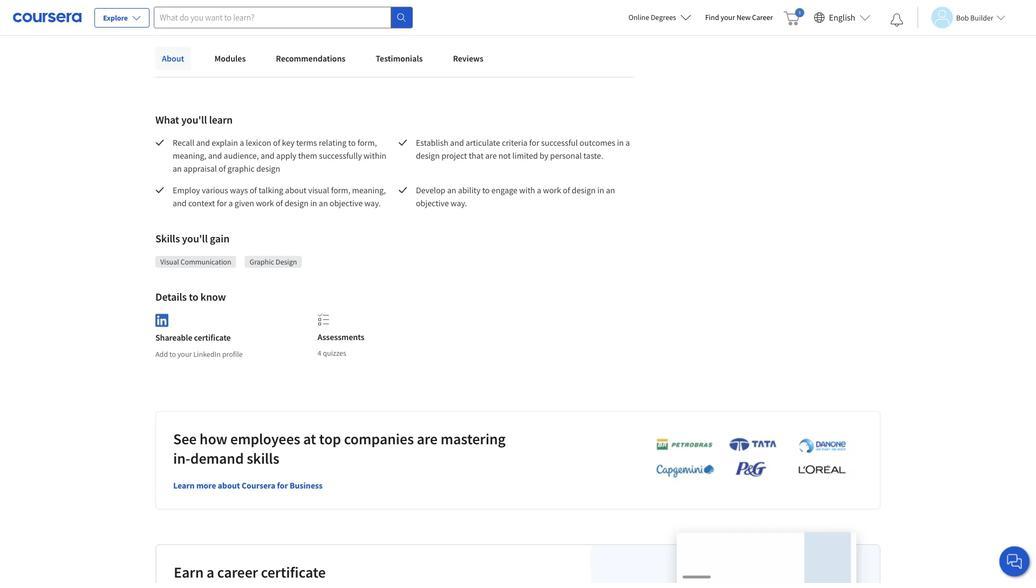 Task type: describe. For each thing, give the bounding box(es) containing it.
chat with us image
[[1006, 553, 1024, 570]]

outcomes
[[580, 137, 616, 148]]

with
[[520, 185, 535, 195]]

objective inside employ various ways of talking about visual form, meaning, and context for a given work of design in an objective way.
[[330, 198, 363, 208]]

career
[[753, 12, 773, 22]]

of left key in the left of the page
[[273, 137, 280, 148]]

add
[[155, 349, 168, 359]]

bob
[[957, 13, 969, 22]]

by
[[540, 150, 549, 161]]

learn more about coursera for business link
[[173, 480, 323, 491]]

context
[[188, 198, 215, 208]]

details to know
[[155, 290, 226, 304]]

you'll for what
[[181, 113, 207, 127]]

online degrees button
[[620, 5, 700, 29]]

explore
[[103, 13, 128, 23]]

find your new career link
[[700, 11, 779, 24]]

lexicon
[[246, 137, 271, 148]]

coursera enterprise logos image
[[640, 437, 856, 484]]

recall and explain a lexicon of key terms relating to form, meaning, and audience, and apply them successfully within an appraisal of graphic design
[[173, 137, 388, 174]]

an inside recall and explain a lexicon of key terms relating to form, meaning, and audience, and apply them successfully within an appraisal of graphic design
[[173, 163, 182, 174]]

in-
[[173, 449, 190, 468]]

about
[[162, 53, 184, 64]]

visual
[[160, 257, 179, 267]]

top
[[319, 429, 341, 448]]

relating
[[319, 137, 347, 148]]

What do you want to learn? text field
[[154, 7, 391, 28]]

earn
[[174, 563, 204, 582]]

earn a career certificate
[[174, 563, 326, 582]]

way. inside develop an ability to engage with a work of design in an objective way.
[[451, 198, 467, 208]]

engage
[[492, 185, 518, 195]]

profile
[[222, 349, 243, 359]]

work inside develop an ability to engage with a work of design in an objective way.
[[543, 185, 561, 195]]

audience,
[[224, 150, 259, 161]]

how
[[200, 429, 227, 448]]

limited
[[513, 150, 538, 161]]

career
[[217, 563, 258, 582]]

0 horizontal spatial about
[[218, 480, 240, 491]]

bob builder button
[[918, 7, 1006, 28]]

shopping cart: 1 item image
[[784, 8, 805, 25]]

project
[[442, 150, 467, 161]]

online
[[629, 12, 650, 22]]

establish and articulate criteria for successful outcomes in a design project that are not limited by personal taste.
[[416, 137, 632, 161]]

terms
[[296, 137, 317, 148]]

demand
[[190, 449, 244, 468]]

english button
[[810, 0, 875, 35]]

online degrees
[[629, 12, 676, 22]]

various
[[202, 185, 228, 195]]

testimonials
[[376, 53, 423, 64]]

skills
[[155, 232, 180, 245]]

of down talking
[[276, 198, 283, 208]]

visual
[[308, 185, 329, 195]]

graphic design
[[250, 257, 297, 267]]

english
[[829, 12, 856, 23]]

and down lexicon
[[261, 150, 275, 161]]

1 horizontal spatial certificate
[[261, 563, 326, 582]]

an left ability
[[447, 185, 456, 195]]

skills
[[247, 449, 280, 468]]

and inside establish and articulate criteria for successful outcomes in a design project that are not limited by personal taste.
[[450, 137, 464, 148]]

recall
[[173, 137, 194, 148]]

visual communication
[[160, 257, 231, 267]]

assessments
[[318, 332, 365, 342]]

develop an ability to engage with a work of design in an objective way.
[[416, 185, 617, 208]]

coursera image
[[13, 9, 82, 26]]

more
[[196, 480, 216, 491]]

a right earn
[[207, 563, 214, 582]]

shareable certificate
[[155, 332, 231, 343]]

at
[[303, 429, 316, 448]]

a inside develop an ability to engage with a work of design in an objective way.
[[537, 185, 542, 195]]

personal
[[550, 150, 582, 161]]

communication
[[181, 257, 231, 267]]

key
[[282, 137, 295, 148]]

employ various ways of talking about visual form, meaning, and context for a given work of design in an objective way.
[[173, 185, 388, 208]]

details
[[155, 290, 187, 304]]

design inside establish and articulate criteria for successful outcomes in a design project that are not limited by personal taste.
[[416, 150, 440, 161]]

objective inside develop an ability to engage with a work of design in an objective way.
[[416, 198, 449, 208]]

find
[[706, 12, 720, 22]]

modules
[[215, 53, 246, 64]]

1 horizontal spatial your
[[721, 12, 735, 22]]

modules link
[[208, 46, 252, 70]]

see
[[173, 429, 197, 448]]

business
[[290, 480, 323, 491]]

about link
[[155, 46, 191, 70]]

0 horizontal spatial certificate
[[194, 332, 231, 343]]

skills you'll gain
[[155, 232, 230, 245]]

see how employees at top companies are mastering in-demand skills
[[173, 429, 506, 468]]

4 quizzes
[[318, 348, 346, 358]]

to right add
[[170, 349, 176, 359]]

are inside establish and articulate criteria for successful outcomes in a design project that are not limited by personal taste.
[[486, 150, 497, 161]]

know
[[201, 290, 226, 304]]

mastering
[[441, 429, 506, 448]]

linkedin
[[193, 349, 221, 359]]

appraisal
[[184, 163, 217, 174]]

quizzes
[[323, 348, 346, 358]]



Task type: locate. For each thing, give the bounding box(es) containing it.
1 vertical spatial about
[[218, 480, 240, 491]]

form, inside recall and explain a lexicon of key terms relating to form, meaning, and audience, and apply them successfully within an appraisal of graphic design
[[358, 137, 377, 148]]

1 vertical spatial form,
[[331, 185, 351, 195]]

you'll
[[181, 113, 207, 127], [182, 232, 208, 245]]

in inside employ various ways of talking about visual form, meaning, and context for a given work of design in an objective way.
[[310, 198, 317, 208]]

in inside develop an ability to engage with a work of design in an objective way.
[[598, 185, 605, 195]]

about
[[285, 185, 307, 195], [218, 480, 240, 491]]

criteria
[[502, 137, 528, 148]]

2 vertical spatial for
[[277, 480, 288, 491]]

that
[[469, 150, 484, 161]]

for inside employ various ways of talking about visual form, meaning, and context for a given work of design in an objective way.
[[217, 198, 227, 208]]

form,
[[358, 137, 377, 148], [331, 185, 351, 195]]

way. inside employ various ways of talking about visual form, meaning, and context for a given work of design in an objective way.
[[365, 198, 381, 208]]

an down visual on the left top of page
[[319, 198, 328, 208]]

learn more about coursera for business
[[173, 480, 323, 491]]

your right find at the right
[[721, 12, 735, 22]]

0 horizontal spatial work
[[256, 198, 274, 208]]

a
[[240, 137, 244, 148], [626, 137, 630, 148], [537, 185, 542, 195], [229, 198, 233, 208], [207, 563, 214, 582]]

apply
[[276, 150, 297, 161]]

design inside employ various ways of talking about visual form, meaning, and context for a given work of design in an objective way.
[[285, 198, 309, 208]]

a inside employ various ways of talking about visual form, meaning, and context for a given work of design in an objective way.
[[229, 198, 233, 208]]

a inside establish and articulate criteria for successful outcomes in a design project that are not limited by personal taste.
[[626, 137, 630, 148]]

1 horizontal spatial in
[[598, 185, 605, 195]]

design up talking
[[256, 163, 280, 174]]

your down shareable certificate
[[178, 349, 192, 359]]

1 vertical spatial you'll
[[182, 232, 208, 245]]

successfully
[[319, 150, 362, 161]]

0 vertical spatial work
[[543, 185, 561, 195]]

an left appraisal
[[173, 163, 182, 174]]

2 way. from the left
[[451, 198, 467, 208]]

of right ways
[[250, 185, 257, 195]]

meaning,
[[173, 150, 207, 161], [352, 185, 386, 195]]

1 vertical spatial work
[[256, 198, 274, 208]]

coursera career certificate image
[[677, 533, 857, 583]]

a right outcomes
[[626, 137, 630, 148]]

0 horizontal spatial way.
[[365, 198, 381, 208]]

0 vertical spatial in
[[617, 137, 624, 148]]

work
[[543, 185, 561, 195], [256, 198, 274, 208]]

1 horizontal spatial are
[[486, 150, 497, 161]]

and
[[196, 137, 210, 148], [450, 137, 464, 148], [208, 150, 222, 161], [261, 150, 275, 161], [173, 198, 187, 208]]

design
[[276, 257, 297, 267]]

1 horizontal spatial work
[[543, 185, 561, 195]]

articulate
[[466, 137, 500, 148]]

and inside employ various ways of talking about visual form, meaning, and context for a given work of design in an objective way.
[[173, 198, 187, 208]]

are left mastering
[[417, 429, 438, 448]]

an down outcomes
[[606, 185, 615, 195]]

1 vertical spatial your
[[178, 349, 192, 359]]

form, inside employ various ways of talking about visual form, meaning, and context for a given work of design in an objective way.
[[331, 185, 351, 195]]

0 horizontal spatial for
[[217, 198, 227, 208]]

explain
[[212, 137, 238, 148]]

a right with
[[537, 185, 542, 195]]

design down visual on the left top of page
[[285, 198, 309, 208]]

0 vertical spatial are
[[486, 150, 497, 161]]

to right ability
[[482, 185, 490, 195]]

learn
[[209, 113, 233, 127]]

1 objective from the left
[[330, 198, 363, 208]]

1 horizontal spatial meaning,
[[352, 185, 386, 195]]

work inside employ various ways of talking about visual form, meaning, and context for a given work of design in an objective way.
[[256, 198, 274, 208]]

for inside establish and articulate criteria for successful outcomes in a design project that are not limited by personal taste.
[[530, 137, 540, 148]]

an inside employ various ways of talking about visual form, meaning, and context for a given work of design in an objective way.
[[319, 198, 328, 208]]

design down taste.
[[572, 185, 596, 195]]

explore button
[[94, 8, 150, 28]]

0 vertical spatial certificate
[[194, 332, 231, 343]]

1 horizontal spatial about
[[285, 185, 307, 195]]

objective down successfully on the top of the page
[[330, 198, 363, 208]]

1 vertical spatial for
[[217, 198, 227, 208]]

graphic
[[250, 257, 274, 267]]

testimonials link
[[369, 46, 429, 70]]

1 vertical spatial are
[[417, 429, 438, 448]]

for down various at the left
[[217, 198, 227, 208]]

form, right visual on the left top of page
[[331, 185, 351, 195]]

meaning, down within
[[352, 185, 386, 195]]

0 horizontal spatial form,
[[331, 185, 351, 195]]

and up project
[[450, 137, 464, 148]]

design inside recall and explain a lexicon of key terms relating to form, meaning, and audience, and apply them successfully within an appraisal of graphic design
[[256, 163, 280, 174]]

employees
[[230, 429, 300, 448]]

design inside develop an ability to engage with a work of design in an objective way.
[[572, 185, 596, 195]]

are inside the see how employees at top companies are mastering in-demand skills
[[417, 429, 438, 448]]

within
[[364, 150, 387, 161]]

0 vertical spatial form,
[[358, 137, 377, 148]]

0 horizontal spatial your
[[178, 349, 192, 359]]

establish
[[416, 137, 449, 148]]

0 horizontal spatial in
[[310, 198, 317, 208]]

0 vertical spatial meaning,
[[173, 150, 207, 161]]

2 horizontal spatial in
[[617, 137, 624, 148]]

work right with
[[543, 185, 561, 195]]

for
[[530, 137, 540, 148], [217, 198, 227, 208], [277, 480, 288, 491]]

what you'll learn
[[155, 113, 233, 127]]

coursera
[[242, 480, 275, 491]]

shareable
[[155, 332, 192, 343]]

for for criteria
[[530, 137, 540, 148]]

ways
[[230, 185, 248, 195]]

a inside recall and explain a lexicon of key terms relating to form, meaning, and audience, and apply them successfully within an appraisal of graphic design
[[240, 137, 244, 148]]

meaning, inside employ various ways of talking about visual form, meaning, and context for a given work of design in an objective way.
[[352, 185, 386, 195]]

develop
[[416, 185, 446, 195]]

1 horizontal spatial objective
[[416, 198, 449, 208]]

1 horizontal spatial form,
[[358, 137, 377, 148]]

builder
[[971, 13, 994, 22]]

in down visual on the left top of page
[[310, 198, 317, 208]]

taste.
[[584, 150, 604, 161]]

for left business
[[277, 480, 288, 491]]

0 horizontal spatial objective
[[330, 198, 363, 208]]

1 horizontal spatial way.
[[451, 198, 467, 208]]

0 vertical spatial about
[[285, 185, 307, 195]]

about right more
[[218, 480, 240, 491]]

to
[[348, 137, 356, 148], [482, 185, 490, 195], [189, 290, 199, 304], [170, 349, 176, 359]]

way. down ability
[[451, 198, 467, 208]]

in inside establish and articulate criteria for successful outcomes in a design project that are not limited by personal taste.
[[617, 137, 624, 148]]

4
[[318, 348, 321, 358]]

in down taste.
[[598, 185, 605, 195]]

a up audience,
[[240, 137, 244, 148]]

0 vertical spatial for
[[530, 137, 540, 148]]

0 vertical spatial you'll
[[181, 113, 207, 127]]

recommendations
[[276, 53, 346, 64]]

recommendations link
[[270, 46, 352, 70]]

design
[[416, 150, 440, 161], [256, 163, 280, 174], [572, 185, 596, 195], [285, 198, 309, 208]]

certificate
[[194, 332, 231, 343], [261, 563, 326, 582]]

ability
[[458, 185, 481, 195]]

you'll up recall
[[181, 113, 207, 127]]

about left visual on the left top of page
[[285, 185, 307, 195]]

1 vertical spatial meaning,
[[352, 185, 386, 195]]

meaning, inside recall and explain a lexicon of key terms relating to form, meaning, and audience, and apply them successfully within an appraisal of graphic design
[[173, 150, 207, 161]]

reviews link
[[447, 46, 490, 70]]

talking
[[259, 185, 284, 195]]

and right recall
[[196, 137, 210, 148]]

you'll for skills
[[182, 232, 208, 245]]

1 vertical spatial certificate
[[261, 563, 326, 582]]

degrees
[[651, 12, 676, 22]]

1 way. from the left
[[365, 198, 381, 208]]

new
[[737, 12, 751, 22]]

for for coursera
[[277, 480, 288, 491]]

add to your linkedin profile
[[155, 349, 243, 359]]

given
[[235, 198, 254, 208]]

are
[[486, 150, 497, 161], [417, 429, 438, 448]]

graphic
[[228, 163, 255, 174]]

0 vertical spatial your
[[721, 12, 735, 22]]

None search field
[[154, 7, 413, 28]]

are left not in the top left of the page
[[486, 150, 497, 161]]

2 vertical spatial in
[[310, 198, 317, 208]]

of down "personal"
[[563, 185, 570, 195]]

to inside develop an ability to engage with a work of design in an objective way.
[[482, 185, 490, 195]]

reviews
[[453, 53, 484, 64]]

meaning, down recall
[[173, 150, 207, 161]]

0 horizontal spatial are
[[417, 429, 438, 448]]

you'll up visual communication
[[182, 232, 208, 245]]

for up limited
[[530, 137, 540, 148]]

about inside employ various ways of talking about visual form, meaning, and context for a given work of design in an objective way.
[[285, 185, 307, 195]]

in
[[617, 137, 624, 148], [598, 185, 605, 195], [310, 198, 317, 208]]

gain
[[210, 232, 230, 245]]

learn
[[173, 480, 195, 491]]

to up successfully on the top of the page
[[348, 137, 356, 148]]

employ
[[173, 185, 200, 195]]

show notifications image
[[891, 13, 904, 26]]

form, up within
[[358, 137, 377, 148]]

them
[[298, 150, 317, 161]]

to inside recall and explain a lexicon of key terms relating to form, meaning, and audience, and apply them successfully within an appraisal of graphic design
[[348, 137, 356, 148]]

design down establish
[[416, 150, 440, 161]]

and down explain at top
[[208, 150, 222, 161]]

1 vertical spatial in
[[598, 185, 605, 195]]

a left given
[[229, 198, 233, 208]]

2 horizontal spatial for
[[530, 137, 540, 148]]

way. down within
[[365, 198, 381, 208]]

0 horizontal spatial meaning,
[[173, 150, 207, 161]]

companies
[[344, 429, 414, 448]]

1 horizontal spatial for
[[277, 480, 288, 491]]

objective down develop on the top of the page
[[416, 198, 449, 208]]

work down talking
[[256, 198, 274, 208]]

of inside develop an ability to engage with a work of design in an objective way.
[[563, 185, 570, 195]]

of left graphic
[[219, 163, 226, 174]]

not
[[499, 150, 511, 161]]

2 objective from the left
[[416, 198, 449, 208]]

and down 'employ'
[[173, 198, 187, 208]]

to left know at the left of page
[[189, 290, 199, 304]]

in right outcomes
[[617, 137, 624, 148]]



Task type: vqa. For each thing, say whether or not it's contained in the screenshot.
the left in
yes



